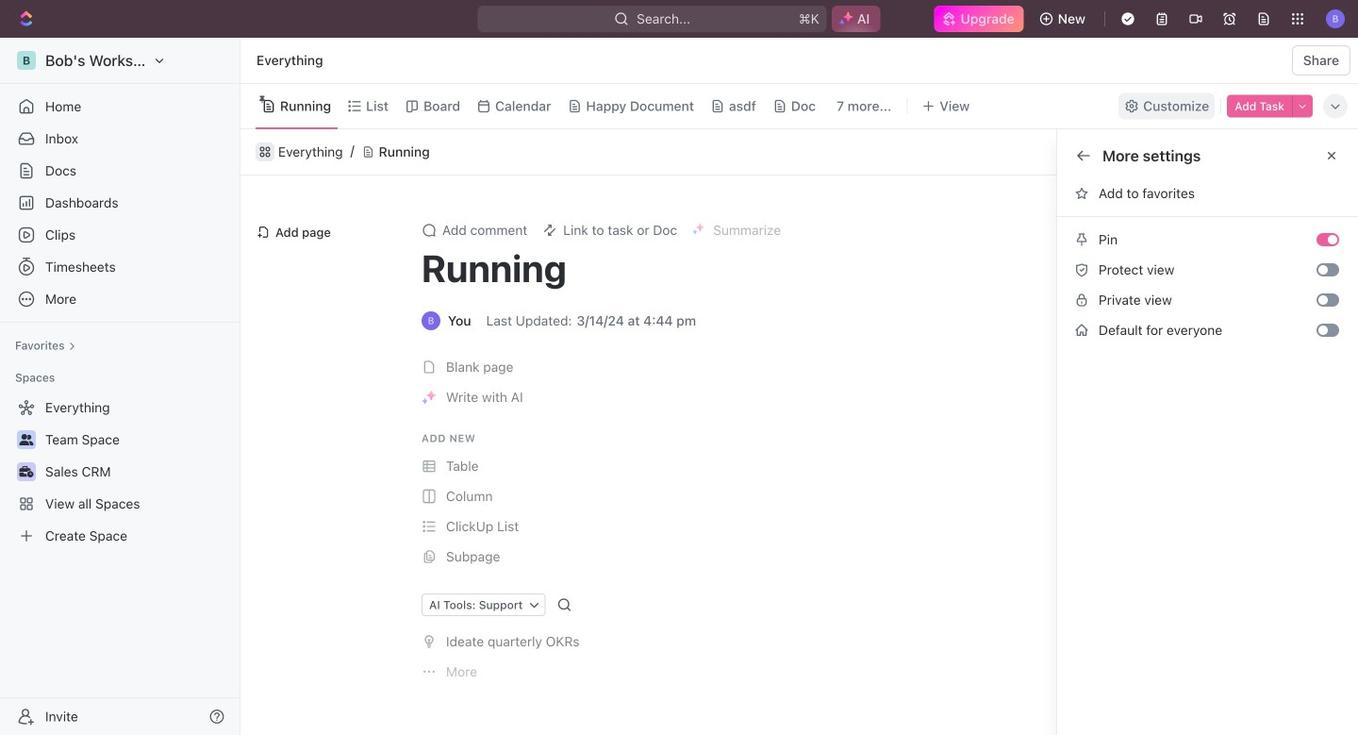 Task type: vqa. For each thing, say whether or not it's contained in the screenshot.
'Bob's Workspace, ,' ELEMENT
yes



Task type: describe. For each thing, give the bounding box(es) containing it.
sidebar navigation
[[0, 38, 244, 735]]



Task type: locate. For each thing, give the bounding box(es) containing it.
tree
[[8, 393, 232, 551]]

business time image
[[19, 466, 34, 478]]

tree inside "sidebar" navigation
[[8, 393, 232, 551]]

bob's workspace, , element
[[17, 51, 36, 70]]

user group image
[[19, 434, 34, 445]]



